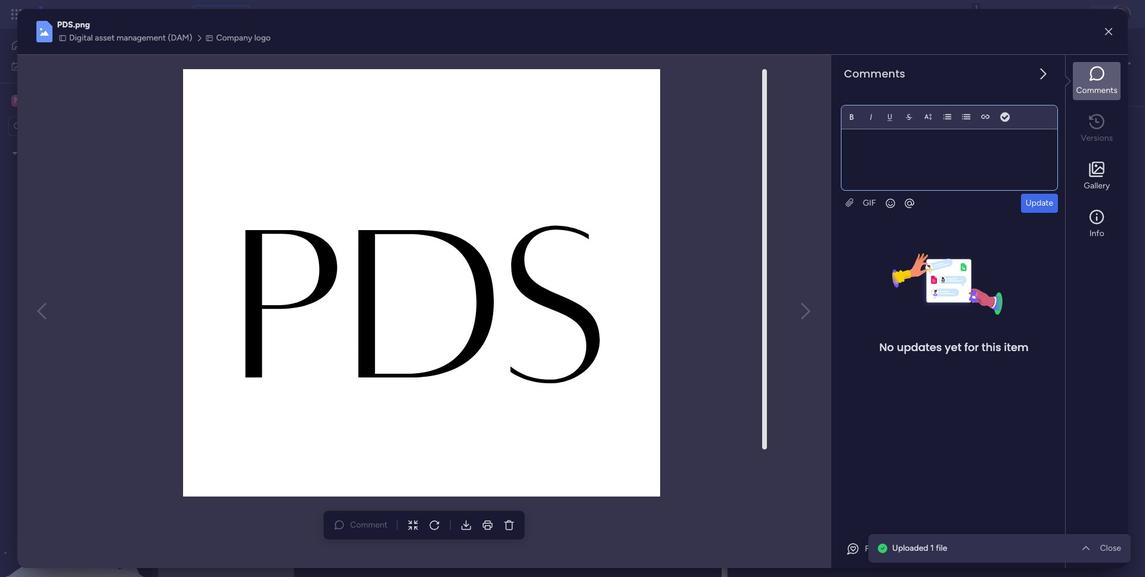 Task type: describe. For each thing, give the bounding box(es) containing it.
add file
[[750, 125, 779, 135]]

asset
[[205, 119, 226, 129]]

1 horizontal spatial james peterson image
[[1112, 5, 1131, 24]]

digital asset management (dam) up the templates
[[181, 38, 498, 64]]

company logo inside field
[[741, 57, 820, 72]]

logo inside field
[[797, 57, 820, 72]]

search image
[[909, 126, 918, 135]]

1. numbers image
[[943, 113, 952, 121]]

no updates yet for this item
[[880, 340, 1029, 355]]

1 horizontal spatial asset
[[246, 38, 296, 64]]

1 horizontal spatial this
[[982, 340, 1002, 355]]

lottie animation element
[[0, 457, 152, 578]]

pds.png files gallery
[[747, 269, 800, 295]]

add to favorites image
[[526, 45, 538, 57]]

1 left out
[[779, 146, 783, 156]]

pds.png for pds.png files gallery
[[747, 269, 779, 279]]

n
[[14, 95, 21, 105]]

size image
[[924, 113, 933, 121]]

digital asset management (dam), main board element
[[0, 163, 152, 184]]

Status field
[[464, 234, 494, 247]]

/
[[794, 89, 798, 99]]

templates
[[310, 66, 347, 76]]

1 right the uploaded
[[931, 544, 934, 554]]

owner
[[396, 235, 422, 246]]

company inside field
[[741, 57, 794, 72]]

more
[[507, 66, 526, 76]]

bold image
[[848, 113, 856, 121]]

files
[[757, 285, 773, 295]]

about
[[227, 66, 248, 76]]

0 horizontal spatial comments
[[844, 66, 906, 81]]

files gallery button
[[745, 283, 804, 297]]

progress
[[535, 380, 567, 390]]

status
[[467, 235, 491, 246]]

checklist image
[[1001, 113, 1010, 121]]

item
[[1004, 340, 1029, 355]]

lottie animation image
[[0, 457, 152, 578]]

strikethrough image
[[905, 113, 914, 121]]

home button
[[7, 36, 128, 55]]

help image
[[1070, 8, 1082, 20]]

1 horizontal spatial (dam)
[[437, 38, 498, 64]]

company inside button
[[216, 33, 252, 43]]

gallery button
[[1073, 157, 1121, 195]]

yet
[[945, 340, 962, 355]]

monday work management
[[53, 7, 185, 21]]

Digital asset management (DAM) field
[[178, 38, 501, 64]]

1 inside button
[[800, 89, 803, 99]]

inbox image
[[962, 8, 974, 20]]

see inside the learn more about this package of templates here: https://youtu.be/9x6_kyyrn_e see more
[[491, 66, 505, 76]]

gif button
[[858, 194, 881, 213]]

here:
[[349, 66, 368, 76]]

1 horizontal spatial file
[[815, 146, 826, 156]]

add view image
[[1119, 89, 1124, 98]]

gallery
[[775, 285, 800, 295]]

new asset
[[186, 119, 226, 129]]

feedback
[[865, 544, 901, 555]]

gallery
[[1084, 180, 1110, 191]]

Company logo field
[[738, 57, 1079, 72]]

workspace image
[[11, 94, 23, 107]]

uploaded 1 file
[[893, 544, 948, 554]]

close
[[1101, 544, 1122, 554]]

update button
[[1021, 194, 1059, 213]]

underline image
[[886, 113, 894, 121]]

my work image
[[11, 61, 21, 71]]

notifications image
[[936, 8, 948, 20]]

out
[[785, 146, 797, 156]]

creative requests, main board element
[[0, 184, 152, 204]]



Task type: locate. For each thing, give the bounding box(es) containing it.
1 vertical spatial see
[[491, 66, 505, 76]]

updates / 1
[[761, 89, 803, 99]]

0 vertical spatial logo
[[254, 33, 271, 43]]

see plans
[[209, 9, 245, 19]]

1 vertical spatial james peterson image
[[1086, 56, 1101, 72]]

0 horizontal spatial logo
[[254, 33, 271, 43]]

select product image
[[11, 8, 23, 20]]

1 vertical spatial comments
[[1077, 85, 1118, 95]]

invite members image
[[989, 8, 1001, 20]]

1 right / at the right top of the page
[[800, 89, 803, 99]]

0 horizontal spatial company logo
[[216, 33, 271, 43]]

&bull; bullets image
[[962, 113, 971, 121]]

comments up italic image
[[844, 66, 906, 81]]

info
[[1090, 228, 1105, 238]]

of inside the learn more about this package of templates here: https://youtu.be/9x6_kyyrn_e see more
[[300, 66, 308, 76]]

see inside 'button'
[[209, 9, 223, 19]]

2 vertical spatial file
[[936, 544, 948, 554]]

of
[[300, 66, 308, 76], [799, 146, 807, 156]]

comments inside comments button
[[1077, 85, 1118, 95]]

1 vertical spatial of
[[799, 146, 807, 156]]

updates
[[761, 89, 792, 99]]

add
[[750, 125, 765, 135]]

company logo up updates / 1
[[741, 57, 820, 72]]

there's a configuration issue.
select which status columns will affect the progress calculation image
[[573, 380, 583, 390]]

digital asset management (dam) button
[[57, 31, 196, 44]]

file inside button
[[767, 125, 779, 135]]

pds.png for pds.png
[[57, 19, 90, 30]]

show board description image
[[506, 45, 520, 57]]

management inside button
[[117, 33, 166, 43]]

for
[[965, 340, 979, 355]]

(dam) up learn
[[168, 33, 192, 43]]

https://youtu.be/9x6_kyyrn_e
[[370, 66, 485, 76]]

videos
[[205, 551, 242, 566]]

option
[[0, 143, 152, 145]]

0 horizontal spatial company
[[216, 33, 252, 43]]

company logo button
[[204, 31, 274, 44]]

company logo
[[216, 33, 271, 43], [741, 57, 820, 72]]

file right out
[[815, 146, 826, 156]]

package
[[266, 66, 298, 76]]

emoji image
[[885, 197, 897, 209]]

Owner field
[[393, 234, 425, 247]]

0 vertical spatial james peterson image
[[1112, 5, 1131, 24]]

1 vertical spatial file
[[815, 146, 826, 156]]

download image
[[1112, 124, 1124, 136]]

1 vertical spatial company logo
[[741, 57, 820, 72]]

0 horizontal spatial this
[[251, 66, 264, 76]]

(dam) inside button
[[168, 33, 192, 43]]

this inside the learn more about this package of templates here: https://youtu.be/9x6_kyyrn_e see more
[[251, 66, 264, 76]]

mention image
[[904, 197, 916, 209]]

comments
[[844, 66, 906, 81], [1077, 85, 1118, 95]]

1 horizontal spatial company logo
[[741, 57, 820, 72]]

(dam)
[[168, 33, 192, 43], [437, 38, 498, 64]]

0 horizontal spatial file
[[767, 125, 779, 135]]

comments button
[[1073, 62, 1121, 100]]

1 horizontal spatial logo
[[797, 57, 820, 72]]

1 image
[[971, 1, 982, 14]]

search everything image
[[1044, 8, 1056, 20]]

n button
[[8, 90, 119, 111]]

james peterson image
[[1112, 5, 1131, 24], [1086, 56, 1101, 72]]

1 vertical spatial company
[[741, 57, 794, 72]]

0 horizontal spatial asset
[[95, 33, 115, 43]]

see more link
[[489, 65, 527, 77]]

management down monday work management
[[117, 33, 166, 43]]

see plans button
[[193, 5, 250, 23]]

asset down the work
[[95, 33, 115, 43]]

digital inside button
[[69, 33, 93, 43]]

pds.png
[[57, 19, 90, 30], [747, 269, 779, 279]]

website homepage redesign, main board element
[[0, 204, 152, 224]]

1
[[800, 89, 803, 99], [779, 146, 783, 156], [809, 146, 813, 156], [931, 544, 934, 554]]

learn
[[183, 66, 203, 76]]

logo up package
[[254, 33, 271, 43]]

of right package
[[300, 66, 308, 76]]

caret down image
[[13, 149, 17, 158]]

logo
[[254, 33, 271, 43], [797, 57, 820, 72]]

logo inside button
[[254, 33, 271, 43]]

info button
[[1073, 205, 1121, 243]]

file right the uploaded
[[936, 544, 948, 554]]

showing 1 out of 1 file
[[745, 146, 826, 156]]

Videos field
[[202, 551, 245, 567]]

gif
[[863, 198, 876, 208]]

digital
[[69, 33, 93, 43], [181, 38, 241, 64]]

1 horizontal spatial see
[[491, 66, 505, 76]]

work
[[96, 7, 118, 21]]

this right about
[[251, 66, 264, 76]]

0 horizontal spatial (dam)
[[168, 33, 192, 43]]

link image
[[982, 113, 990, 121]]

1 horizontal spatial of
[[799, 146, 807, 156]]

digital asset management (dam) inside button
[[69, 33, 192, 43]]

learn more about this package of templates here: https://youtu.be/9x6_kyyrn_e see more
[[183, 66, 526, 76]]

showing
[[745, 146, 777, 156]]

company down plans
[[216, 33, 252, 43]]

2 horizontal spatial file
[[936, 544, 948, 554]]

digital down monday
[[69, 33, 93, 43]]

gallery layout group
[[1057, 121, 1103, 140]]

company logo inside button
[[216, 33, 271, 43]]

comments left add view icon
[[1077, 85, 1118, 95]]

Progress field
[[532, 379, 570, 392]]

0 horizontal spatial of
[[300, 66, 308, 76]]

updates
[[897, 340, 942, 355]]

company
[[216, 33, 252, 43], [741, 57, 794, 72]]

1 horizontal spatial digital
[[181, 38, 241, 64]]

0 vertical spatial of
[[300, 66, 308, 76]]

close button
[[1096, 539, 1126, 558]]

asset inside button
[[95, 33, 115, 43]]

1 vertical spatial this
[[982, 340, 1002, 355]]

file right add
[[767, 125, 779, 135]]

0 vertical spatial this
[[251, 66, 264, 76]]

pds.png up files
[[747, 269, 779, 279]]

more
[[205, 66, 225, 76]]

italic image
[[867, 113, 875, 121]]

close image
[[742, 43, 749, 52]]

company logo down plans
[[216, 33, 271, 43]]

asset up package
[[246, 38, 296, 64]]

0 horizontal spatial digital
[[69, 33, 93, 43]]

feedback button
[[841, 540, 906, 559]]

0 vertical spatial company
[[216, 33, 252, 43]]

file
[[767, 125, 779, 135], [815, 146, 826, 156], [936, 544, 948, 554]]

monday
[[53, 7, 94, 21]]

digital asset management (dam) down monday work management
[[69, 33, 192, 43]]

management up here:
[[301, 38, 432, 64]]

1 vertical spatial pds.png
[[747, 269, 779, 279]]

add file button
[[745, 121, 784, 140]]

1 horizontal spatial company
[[741, 57, 794, 72]]

plans
[[225, 9, 245, 19]]

1 right out
[[809, 146, 813, 156]]

(dam) up https://youtu.be/9x6_kyyrn_e
[[437, 38, 498, 64]]

1 horizontal spatial comments
[[1077, 85, 1118, 95]]

subitem
[[286, 235, 318, 245]]

0 vertical spatial see
[[209, 9, 223, 19]]

1 vertical spatial logo
[[797, 57, 820, 72]]

0 horizontal spatial pds.png
[[57, 19, 90, 30]]

pds.png up "home" button
[[57, 19, 90, 30]]

uploaded
[[893, 544, 929, 554]]

management up digital asset management (dam) button
[[120, 7, 185, 21]]

67%
[[583, 317, 600, 328]]

see left more
[[491, 66, 505, 76]]

company down close image
[[741, 57, 794, 72]]

home
[[27, 40, 50, 50]]

updates / 1 button
[[742, 84, 803, 104]]

1 horizontal spatial pds.png
[[747, 269, 779, 279]]

pds.png inside pds.png files gallery
[[747, 269, 779, 279]]

this
[[251, 66, 264, 76], [982, 340, 1002, 355]]

None search field
[[811, 121, 923, 140]]

no
[[880, 340, 894, 355]]

apps image
[[1015, 8, 1027, 20]]

0 vertical spatial company logo
[[216, 33, 271, 43]]

list box
[[0, 141, 152, 385]]

logo up / at the right top of the page
[[797, 57, 820, 72]]

new
[[186, 119, 203, 129]]

see left plans
[[209, 9, 223, 19]]

digital asset management (dam)
[[69, 33, 192, 43], [181, 38, 498, 64]]

asset
[[95, 33, 115, 43], [246, 38, 296, 64]]

new asset button
[[181, 115, 231, 134]]

this right for
[[982, 340, 1002, 355]]

dapulse attachment image
[[846, 198, 854, 208]]

see
[[209, 9, 223, 19], [491, 66, 505, 76]]

digital up "more"
[[181, 38, 241, 64]]

Search for files search field
[[811, 121, 923, 140]]

0 vertical spatial file
[[767, 125, 779, 135]]

update
[[1026, 198, 1054, 208]]

0 horizontal spatial james peterson image
[[1086, 56, 1101, 72]]

0 vertical spatial comments
[[844, 66, 906, 81]]

0 horizontal spatial see
[[209, 9, 223, 19]]

of right out
[[799, 146, 807, 156]]

0 vertical spatial pds.png
[[57, 19, 90, 30]]

management
[[120, 7, 185, 21], [117, 33, 166, 43], [301, 38, 432, 64]]



Task type: vqa. For each thing, say whether or not it's contained in the screenshot.
Options icon related to first Status field from the bottom
no



